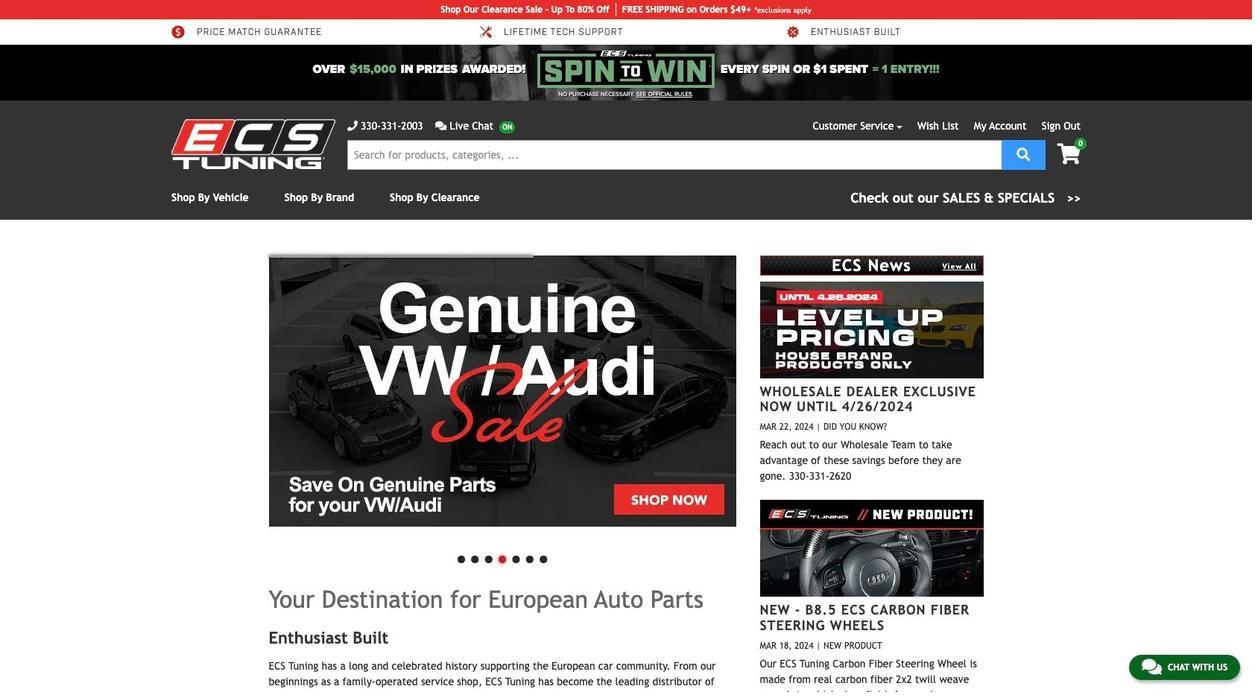 Task type: locate. For each thing, give the bounding box(es) containing it.
Search text field
[[347, 140, 1002, 170]]

vag - genuine image
[[269, 256, 736, 527]]

shopping cart image
[[1058, 144, 1081, 165]]

phone image
[[347, 121, 358, 131]]



Task type: vqa. For each thing, say whether or not it's contained in the screenshot.
1st product from right
no



Task type: describe. For each thing, give the bounding box(es) containing it.
wholesale dealer exclusive now until 4/26/2024 image
[[760, 282, 984, 379]]

search image
[[1017, 147, 1031, 161]]

ecs tuning image
[[171, 119, 336, 169]]

new - b8.5 ecs carbon fiber steering wheels image
[[760, 501, 984, 597]]

comments image
[[435, 121, 447, 131]]

ecs tuning 'spin to win' contest logo image
[[538, 51, 715, 88]]



